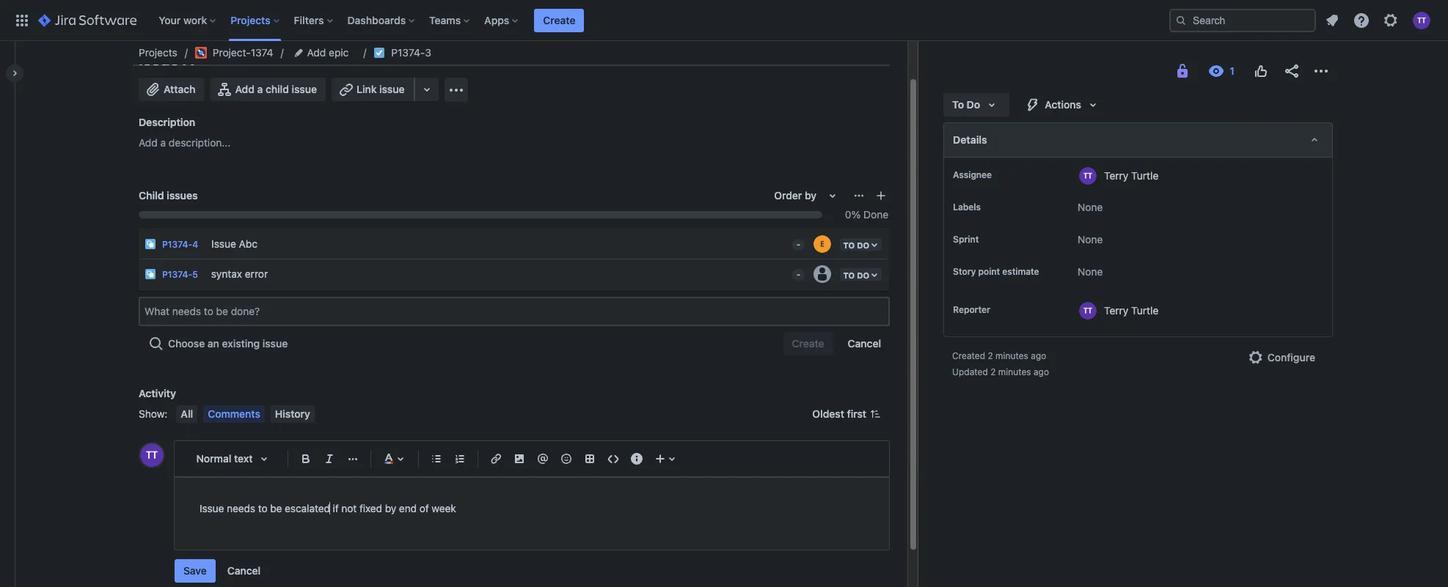 Task type: vqa. For each thing, say whether or not it's contained in the screenshot.
the
no



Task type: locate. For each thing, give the bounding box(es) containing it.
jira software image
[[38, 11, 137, 29], [38, 11, 137, 29]]

choose an existing issue button
[[139, 332, 297, 356]]

cancel button up first on the right bottom of page
[[839, 332, 890, 356]]

1 horizontal spatial cancel
[[848, 337, 881, 350]]

1 issue type: subtask image from the top
[[145, 238, 156, 250]]

1 terry turtle from the top
[[1104, 169, 1159, 182]]

2 - button from the top
[[786, 260, 807, 283]]

normal
[[196, 453, 231, 465]]

2 - from the top
[[797, 269, 801, 280]]

reporter
[[953, 304, 990, 315]]

1 vertical spatial -
[[797, 269, 801, 280]]

- button left assignee: eloisefrancis23 image
[[786, 230, 807, 253]]

description
[[139, 116, 195, 128]]

issue type: subtask image left p1374-4 link
[[145, 238, 156, 250]]

p1374-3 link
[[391, 44, 431, 62]]

emoji image
[[558, 450, 575, 468]]

link web pages and more image
[[418, 81, 435, 98]]

oldest first
[[812, 408, 866, 420]]

a left child
[[257, 83, 263, 95]]

1 horizontal spatial a
[[257, 83, 263, 95]]

1 vertical spatial turtle
[[1131, 304, 1159, 317]]

4
[[192, 239, 198, 250]]

banner
[[0, 0, 1448, 41]]

1 none from the top
[[1078, 201, 1103, 213]]

0 horizontal spatial cancel
[[227, 565, 261, 577]]

0 vertical spatial p1374-
[[391, 46, 425, 59]]

0 vertical spatial cancel
[[848, 337, 881, 350]]

choose an existing issue
[[168, 337, 288, 350]]

0 vertical spatial none
[[1078, 201, 1103, 213]]

a
[[257, 83, 263, 95], [160, 136, 166, 149]]

0 vertical spatial issue
[[139, 48, 179, 69]]

p1374-3
[[391, 46, 431, 59]]

notifications image
[[1323, 11, 1341, 29]]

minutes
[[996, 351, 1028, 362], [998, 367, 1031, 378]]

created
[[952, 351, 985, 362]]

0 vertical spatial issue type: subtask image
[[145, 238, 156, 250]]

issue for add a child issue
[[292, 83, 317, 95]]

2 right created
[[988, 351, 993, 362]]

minutes right created
[[996, 351, 1028, 362]]

p1374- up p1374-5 link
[[162, 239, 192, 250]]

projects for projects link
[[139, 46, 177, 59]]

turtle for reporter
[[1131, 304, 1159, 317]]

0 vertical spatial by
[[805, 189, 817, 202]]

1 vertical spatial issue
[[211, 237, 236, 250]]

0 vertical spatial projects
[[231, 14, 270, 26]]

help image
[[1353, 11, 1370, 29]]

by left end
[[385, 503, 396, 515]]

issue right existing
[[262, 337, 288, 350]]

issue left x in the left of the page
[[139, 48, 179, 69]]

- button for abc
[[786, 230, 807, 253]]

1 - button from the top
[[786, 230, 807, 253]]

1 vertical spatial p1374-
[[162, 239, 192, 250]]

a for description...
[[160, 136, 166, 149]]

issue inside button
[[292, 83, 317, 95]]

1 horizontal spatial by
[[805, 189, 817, 202]]

issue right link
[[379, 83, 405, 95]]

share image
[[1283, 62, 1301, 80]]

add for add epic
[[307, 46, 326, 59]]

none
[[1078, 201, 1103, 213], [1078, 233, 1103, 246], [1078, 266, 1103, 278]]

cancel
[[848, 337, 881, 350], [227, 565, 261, 577]]

cancel for left cancel button
[[227, 565, 261, 577]]

issue inside comment - main content area, start typing to enter text. text field
[[200, 503, 224, 515]]

2 terry from the top
[[1104, 304, 1129, 317]]

- left unassigned image at top
[[797, 269, 801, 280]]

1 horizontal spatial issue
[[292, 83, 317, 95]]

0 horizontal spatial projects
[[139, 46, 177, 59]]

all
[[181, 408, 193, 420]]

add
[[307, 46, 326, 59], [235, 83, 255, 95], [139, 136, 158, 149]]

p1374- down p1374-4
[[162, 269, 192, 280]]

error
[[245, 267, 268, 280]]

ago right created
[[1031, 351, 1046, 362]]

task image
[[374, 47, 385, 59]]

link
[[357, 83, 377, 95]]

none for story point estimate
[[1078, 266, 1103, 278]]

1 horizontal spatial add
[[235, 83, 255, 95]]

0 vertical spatial add
[[307, 46, 326, 59]]

add for add a description...
[[139, 136, 158, 149]]

link issue
[[357, 83, 405, 95]]

1 vertical spatial cancel button
[[218, 560, 269, 583]]

ago right updated
[[1034, 367, 1049, 378]]

0 horizontal spatial cancel button
[[218, 560, 269, 583]]

issue right child
[[292, 83, 317, 95]]

0 vertical spatial -
[[797, 239, 801, 250]]

a for child
[[257, 83, 263, 95]]

escalated
[[285, 503, 330, 515]]

0 horizontal spatial a
[[160, 136, 166, 149]]

cancel button
[[839, 332, 890, 356], [218, 560, 269, 583]]

issue type: subtask image left p1374-5 link
[[145, 269, 156, 280]]

cancel up first on the right bottom of page
[[848, 337, 881, 350]]

1 turtle from the top
[[1131, 169, 1159, 182]]

-
[[797, 239, 801, 250], [797, 269, 801, 280]]

to do
[[952, 98, 980, 111]]

add a child issue
[[235, 83, 317, 95]]

issue x
[[139, 48, 194, 69]]

1 - from the top
[[797, 239, 801, 250]]

history button
[[271, 406, 315, 423]]

add left child
[[235, 83, 255, 95]]

issue left needs
[[200, 503, 224, 515]]

- left assignee: eloisefrancis23 image
[[797, 239, 801, 250]]

a inside button
[[257, 83, 263, 95]]

add app image
[[447, 81, 465, 99]]

issue for choose an existing issue
[[262, 337, 288, 350]]

- button for error
[[786, 260, 807, 283]]

add inside "add epic" popup button
[[307, 46, 326, 59]]

1 vertical spatial cancel
[[227, 565, 261, 577]]

to
[[952, 98, 964, 111]]

0 horizontal spatial add
[[139, 136, 158, 149]]

3
[[425, 46, 431, 59]]

add down description
[[139, 136, 158, 149]]

0 vertical spatial a
[[257, 83, 263, 95]]

child
[[139, 189, 164, 202]]

issue type: subtask image for syntax error
[[145, 269, 156, 280]]

projects button
[[226, 8, 285, 32]]

2
[[988, 351, 993, 362], [991, 367, 996, 378]]

comments button
[[203, 406, 265, 423]]

projects
[[231, 14, 270, 26], [139, 46, 177, 59]]

story
[[953, 266, 976, 277]]

issue for issue abc
[[211, 237, 236, 250]]

1 vertical spatial add
[[235, 83, 255, 95]]

labels
[[953, 202, 981, 213]]

2 terry turtle from the top
[[1104, 304, 1159, 317]]

epic
[[329, 46, 349, 59]]

issue
[[139, 48, 179, 69], [211, 237, 236, 250], [200, 503, 224, 515]]

cancel button right save button
[[218, 560, 269, 583]]

Comment - Main content area, start typing to enter text. text field
[[200, 500, 864, 518]]

0 vertical spatial terry turtle
[[1104, 169, 1159, 182]]

2 vertical spatial none
[[1078, 266, 1103, 278]]

by
[[805, 189, 817, 202], [385, 503, 396, 515]]

menu bar
[[173, 406, 318, 423]]

show:
[[139, 408, 168, 420]]

by right order
[[805, 189, 817, 202]]

projects left x in the left of the page
[[139, 46, 177, 59]]

3 none from the top
[[1078, 266, 1103, 278]]

0 vertical spatial - button
[[786, 230, 807, 253]]

details
[[953, 134, 987, 146]]

2 issue type: subtask image from the top
[[145, 269, 156, 280]]

2 horizontal spatial add
[[307, 46, 326, 59]]

a down description
[[160, 136, 166, 149]]

minutes right updated
[[998, 367, 1031, 378]]

p1374-4
[[162, 239, 198, 250]]

1 vertical spatial projects
[[139, 46, 177, 59]]

issue for issue needs to be escalated if not fixed by end of week
[[200, 503, 224, 515]]

to
[[258, 503, 267, 515]]

1 vertical spatial terry
[[1104, 304, 1129, 317]]

table image
[[581, 450, 599, 468]]

comments
[[208, 408, 260, 420]]

0 vertical spatial minutes
[[996, 351, 1028, 362]]

0 horizontal spatial by
[[385, 503, 396, 515]]

1 vertical spatial issue type: subtask image
[[145, 269, 156, 280]]

issue left abc
[[211, 237, 236, 250]]

- button
[[786, 230, 807, 253], [786, 260, 807, 283]]

syntax error link
[[205, 260, 786, 289]]

done
[[864, 208, 889, 221]]

- for syntax error
[[797, 269, 801, 280]]

- button left unassigned image at top
[[786, 260, 807, 283]]

2 turtle from the top
[[1131, 304, 1159, 317]]

assignee pin to top. only you can see pinned fields. image
[[995, 169, 1007, 181]]

text
[[234, 453, 253, 465]]

add image, video, or file image
[[511, 450, 528, 468]]

0 vertical spatial turtle
[[1131, 169, 1159, 182]]

unassigned image
[[814, 266, 832, 283]]

1 vertical spatial terry turtle
[[1104, 304, 1159, 317]]

1 vertical spatial a
[[160, 136, 166, 149]]

0
[[845, 208, 851, 221]]

cancel right save
[[227, 565, 261, 577]]

terry
[[1104, 169, 1129, 182], [1104, 304, 1129, 317]]

1 vertical spatial 2
[[991, 367, 996, 378]]

2 vertical spatial p1374-
[[162, 269, 192, 280]]

0 horizontal spatial issue
[[262, 337, 288, 350]]

issue type: subtask image
[[145, 238, 156, 250], [145, 269, 156, 280]]

1 vertical spatial by
[[385, 503, 396, 515]]

by inside comment - main content area, start typing to enter text. text field
[[385, 503, 396, 515]]

p1374- left the copy link to issue image
[[391, 46, 425, 59]]

2 none from the top
[[1078, 233, 1103, 246]]

add inside add a child issue button
[[235, 83, 255, 95]]

of
[[419, 503, 429, 515]]

1 vertical spatial none
[[1078, 233, 1103, 246]]

0 vertical spatial cancel button
[[839, 332, 890, 356]]

appswitcher icon image
[[13, 11, 31, 29]]

add left epic
[[307, 46, 326, 59]]

projects inside dropdown button
[[231, 14, 270, 26]]

1 horizontal spatial cancel button
[[839, 332, 890, 356]]

abc
[[239, 237, 258, 250]]

p1374- inside p1374-3 link
[[391, 46, 425, 59]]

more formatting image
[[344, 450, 362, 468]]

first
[[847, 408, 866, 420]]

1 horizontal spatial projects
[[231, 14, 270, 26]]

teams button
[[425, 8, 476, 32]]

1 terry from the top
[[1104, 169, 1129, 182]]

1 vertical spatial - button
[[786, 260, 807, 283]]

0 vertical spatial terry
[[1104, 169, 1129, 182]]

2 vertical spatial add
[[139, 136, 158, 149]]

issue abc link
[[206, 230, 786, 259]]

projects up project-1374
[[231, 14, 270, 26]]

2 vertical spatial issue
[[200, 503, 224, 515]]

2 right updated
[[991, 367, 996, 378]]

link issue button
[[332, 78, 415, 101]]



Task type: describe. For each thing, give the bounding box(es) containing it.
p1374-5
[[162, 269, 198, 280]]

create
[[543, 14, 576, 26]]

create child image
[[875, 190, 887, 202]]

terry turtle for assignee
[[1104, 169, 1159, 182]]

mention image
[[534, 450, 552, 468]]

all button
[[176, 406, 198, 423]]

code snippet image
[[605, 450, 622, 468]]

project-1374 link
[[195, 44, 273, 62]]

0 vertical spatial 2
[[988, 351, 993, 362]]

bullet list ⌘⇧8 image
[[428, 450, 445, 468]]

assignee
[[953, 169, 992, 180]]

your work button
[[154, 8, 222, 32]]

week
[[432, 503, 456, 515]]

sprint
[[953, 234, 979, 245]]

newest first image
[[869, 409, 881, 420]]

p1374- for 4
[[162, 239, 192, 250]]

an
[[208, 337, 219, 350]]

add for add a child issue
[[235, 83, 255, 95]]

syntax error
[[211, 267, 268, 280]]

x
[[183, 48, 194, 69]]

0 % done
[[845, 208, 889, 221]]

copy link to issue image
[[428, 46, 440, 58]]

issue actions image
[[853, 190, 865, 202]]

apps button
[[480, 8, 524, 32]]

banner containing your work
[[0, 0, 1448, 41]]

order
[[774, 189, 802, 202]]

terry for assignee
[[1104, 169, 1129, 182]]

5
[[192, 269, 198, 280]]

2 horizontal spatial issue
[[379, 83, 405, 95]]

point
[[978, 266, 1000, 277]]

dashboards
[[347, 14, 406, 26]]

settings image
[[1382, 11, 1400, 29]]

issue for issue x
[[139, 48, 179, 69]]

issues
[[167, 189, 198, 202]]

bold ⌘b image
[[297, 450, 315, 468]]

info panel image
[[628, 450, 646, 468]]

created 2 minutes ago updated 2 minutes ago
[[952, 351, 1049, 378]]

work
[[183, 14, 207, 26]]

fixed
[[359, 503, 382, 515]]

add epic
[[307, 46, 349, 59]]

italic ⌘i image
[[321, 450, 338, 468]]

projects for the projects dropdown button
[[231, 14, 270, 26]]

none for labels
[[1078, 201, 1103, 213]]

order by
[[774, 189, 817, 202]]

create button
[[534, 8, 584, 32]]

not
[[341, 503, 357, 515]]

add a child issue button
[[210, 78, 326, 101]]

details element
[[944, 123, 1333, 158]]

actions image
[[1312, 62, 1330, 80]]

attach
[[164, 83, 196, 95]]

Child issues field
[[140, 299, 889, 325]]

order by button
[[765, 184, 850, 208]]

estimate
[[1002, 266, 1039, 277]]

end
[[399, 503, 417, 515]]

turtle for assignee
[[1131, 169, 1159, 182]]

oldest
[[812, 408, 844, 420]]

profile image of terry turtle image
[[140, 444, 164, 467]]

project 1374 image
[[195, 47, 207, 59]]

configure link
[[1238, 346, 1324, 370]]

sidebar navigation image
[[0, 59, 32, 88]]

history
[[275, 408, 310, 420]]

p1374- for 3
[[391, 46, 425, 59]]

needs
[[227, 503, 255, 515]]

Search field
[[1169, 8, 1316, 32]]

choose
[[168, 337, 205, 350]]

apps
[[484, 14, 509, 26]]

teams
[[429, 14, 461, 26]]

dashboards button
[[343, 8, 420, 32]]

numbered list ⌘⇧7 image
[[451, 450, 469, 468]]

normal text
[[196, 453, 253, 465]]

by inside the order by dropdown button
[[805, 189, 817, 202]]

save button
[[175, 560, 216, 583]]

%
[[851, 208, 861, 221]]

labels pin to top. only you can see pinned fields. image
[[984, 202, 996, 213]]

link image
[[487, 450, 505, 468]]

do
[[967, 98, 980, 111]]

issue abc
[[211, 237, 258, 250]]

1 vertical spatial ago
[[1034, 367, 1049, 378]]

vote options: no one has voted for this issue yet. image
[[1252, 62, 1270, 80]]

search image
[[1175, 14, 1187, 26]]

issue needs to be escalated if not fixed by end of week
[[200, 503, 456, 515]]

your profile and settings image
[[1413, 11, 1431, 29]]

child
[[266, 83, 289, 95]]

be
[[270, 503, 282, 515]]

your work
[[159, 14, 207, 26]]

cancel for the right cancel button
[[848, 337, 881, 350]]

configure
[[1268, 351, 1315, 364]]

add epic button
[[291, 44, 353, 62]]

issue type: subtask image for issue abc
[[145, 238, 156, 250]]

terry turtle for reporter
[[1104, 304, 1159, 317]]

p1374- for 5
[[162, 269, 192, 280]]

child issues
[[139, 189, 198, 202]]

1 vertical spatial minutes
[[998, 367, 1031, 378]]

attach button
[[139, 78, 204, 101]]

to do button
[[944, 93, 1010, 117]]

story point estimate pin to top. only you can see pinned fields. image
[[956, 278, 968, 290]]

description...
[[169, 136, 231, 149]]

existing
[[222, 337, 260, 350]]

normal text button
[[189, 443, 282, 475]]

reporter pin to top. only you can see pinned fields. image
[[993, 304, 1005, 316]]

primary element
[[9, 0, 1169, 41]]

filters button
[[290, 8, 339, 32]]

actions button
[[1016, 93, 1111, 117]]

filters
[[294, 14, 324, 26]]

if
[[333, 503, 339, 515]]

menu bar containing all
[[173, 406, 318, 423]]

your
[[159, 14, 181, 26]]

terry for reporter
[[1104, 304, 1129, 317]]

syntax
[[211, 267, 242, 280]]

assignee: eloisefrancis23 image
[[814, 235, 832, 253]]

- for issue abc
[[797, 239, 801, 250]]

actions
[[1045, 98, 1081, 111]]

story point estimate
[[953, 266, 1039, 277]]

add a description...
[[139, 136, 231, 149]]

0 vertical spatial ago
[[1031, 351, 1046, 362]]

p1374-4 link
[[162, 239, 198, 250]]

p1374-5 link
[[162, 269, 198, 280]]

activity
[[139, 387, 176, 400]]

project-1374
[[213, 46, 273, 59]]

1374
[[251, 46, 273, 59]]

project-
[[213, 46, 251, 59]]



